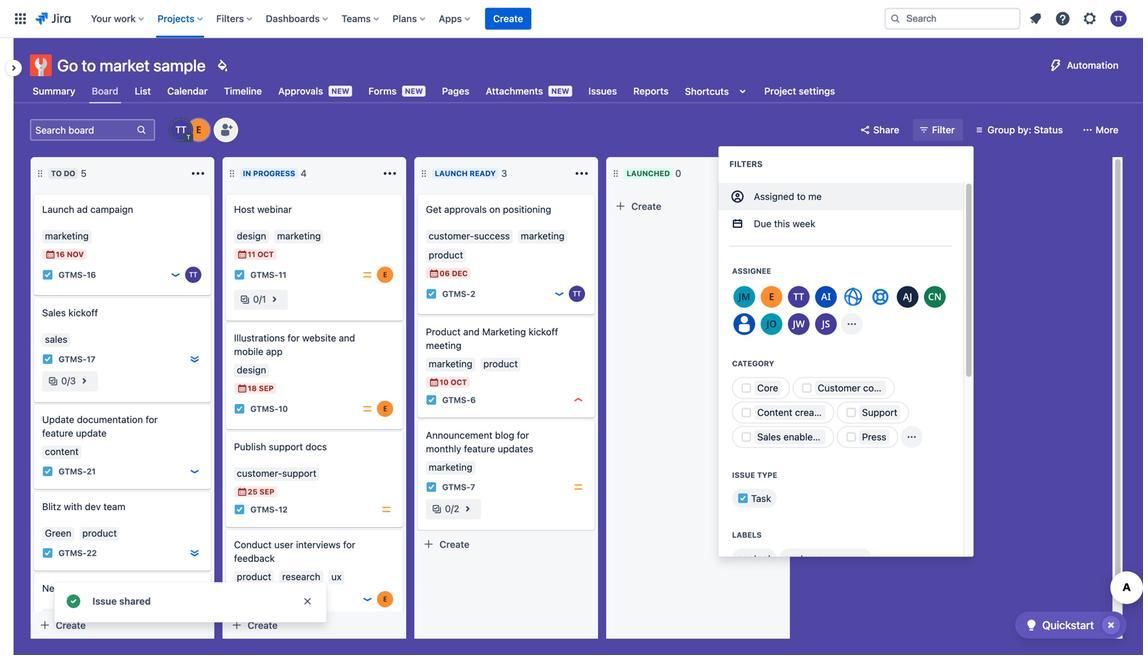 Task type: locate. For each thing, give the bounding box(es) containing it.
1 horizontal spatial 3
[[502, 168, 507, 179]]

for right "documentation"
[[146, 414, 158, 426]]

0 vertical spatial filters
[[216, 13, 244, 24]]

content
[[738, 553, 772, 564]]

create image
[[218, 185, 234, 202], [410, 185, 426, 202], [410, 308, 426, 324], [218, 314, 234, 330], [26, 396, 42, 412], [410, 411, 426, 428], [26, 564, 42, 581]]

gtms- up with
[[59, 467, 87, 477]]

launch left ad
[[42, 204, 74, 215]]

high image
[[573, 395, 584, 406]]

create image up get
[[410, 185, 426, 202]]

1 vertical spatial sep
[[260, 488, 275, 497]]

0 vertical spatial 2
[[471, 289, 476, 299]]

blitz
[[42, 501, 61, 513]]

task image down due date: 16 november 2023 image
[[42, 270, 53, 281]]

due date: 10 october 2023 element
[[429, 377, 467, 388]]

gtms- for 12
[[251, 505, 279, 515]]

automation image
[[1048, 57, 1065, 74]]

3 down gtms-17 link
[[70, 375, 76, 387]]

/ for 2
[[451, 503, 454, 515]]

0 horizontal spatial oct
[[258, 250, 274, 259]]

sep right 18
[[259, 384, 274, 393]]

due
[[754, 218, 772, 229]]

2 terry turtle image from the left
[[788, 286, 810, 308]]

task image down due date: 10 october 2023 image
[[426, 395, 437, 406]]

2 column actions menu image from the left
[[574, 165, 590, 182]]

create down launched
[[632, 201, 662, 212]]

group
[[988, 124, 1016, 135]]

oct up the "gtms-6"
[[451, 378, 467, 387]]

create button inside primary element
[[485, 8, 532, 30]]

gtms- down 18 sep
[[251, 404, 279, 414]]

25 sep
[[248, 488, 275, 497]]

column actions menu image for host webinar
[[382, 165, 398, 182]]

0 vertical spatial oct
[[258, 250, 274, 259]]

publish support docs
[[234, 442, 327, 453]]

get
[[426, 204, 442, 215]]

share
[[874, 124, 900, 135]]

0 down gtms-17 link
[[61, 375, 67, 387]]

quickstart
[[1043, 619, 1095, 632]]

for inside the conduct user interviews for feedback
[[343, 540, 356, 551]]

0 vertical spatial issue
[[733, 471, 756, 480]]

1 vertical spatial low image
[[554, 289, 565, 300]]

create image up 'product' at the left
[[410, 308, 426, 324]]

content creation
[[758, 407, 831, 418]]

show subtasks image
[[266, 291, 283, 308], [76, 373, 92, 389], [460, 501, 476, 517]]

1 vertical spatial issue
[[93, 596, 117, 607]]

gtms-6
[[443, 396, 476, 405]]

task image for publish support docs
[[234, 504, 245, 515]]

1 horizontal spatial feature
[[464, 444, 495, 455]]

1 vertical spatial sales
[[758, 432, 781, 443]]

0 down gtms-7 link
[[445, 503, 451, 515]]

1 vertical spatial 16
[[87, 270, 96, 280]]

1 horizontal spatial 16
[[87, 270, 96, 280]]

eloisefrancis23 image
[[377, 267, 394, 283], [761, 286, 783, 308], [377, 401, 394, 417], [185, 630, 202, 646]]

update documentation for feature update
[[42, 414, 158, 439]]

task image for gtms-10
[[234, 404, 245, 415]]

gtms-10
[[251, 404, 288, 414]]

with
[[64, 501, 82, 513]]

Search field
[[885, 8, 1021, 30]]

show subtasks image for 3
[[76, 373, 92, 389]]

create down feedback
[[248, 620, 278, 631]]

1 horizontal spatial launch
[[435, 169, 468, 178]]

1 horizontal spatial oct
[[451, 378, 467, 387]]

0 horizontal spatial filters
[[216, 13, 244, 24]]

0 vertical spatial sales
[[42, 307, 66, 319]]

gtms- up 0 / 3 at the left of page
[[59, 355, 87, 364]]

for inside illustrations for website and mobile app
[[288, 333, 300, 344]]

due date: 25 september 2023 element
[[237, 487, 275, 498]]

create button right apps popup button
[[485, 8, 532, 30]]

and inside illustrations for website and mobile app
[[339, 333, 355, 344]]

medium image
[[362, 270, 373, 281], [362, 404, 373, 415], [573, 482, 584, 493], [381, 504, 392, 515]]

create image for blitz
[[26, 483, 42, 499]]

create image up monthly
[[410, 411, 426, 428]]

2 vertical spatial /
[[451, 503, 454, 515]]

kickoff right 'marketing'
[[529, 326, 559, 338]]

1 vertical spatial oct
[[451, 378, 467, 387]]

task image for gtms-24
[[42, 632, 53, 643]]

help image
[[1055, 11, 1072, 27]]

eloisefrancis23 image for 11
[[377, 267, 394, 283]]

due date: 11 october 2023 element
[[237, 249, 274, 260]]

go to market sample
[[57, 56, 206, 75]]

create button down 'dismiss' image
[[226, 615, 403, 637]]

21
[[87, 467, 96, 477]]

new left issues link
[[552, 87, 570, 96]]

oct
[[258, 250, 274, 259], [451, 378, 467, 387]]

0 horizontal spatial kickoff
[[68, 307, 98, 319]]

show subtasks image down gtms-17 link
[[76, 373, 92, 389]]

task image for gtms-17
[[42, 354, 53, 365]]

filters up the set project background image
[[216, 13, 244, 24]]

1 vertical spatial launch
[[42, 204, 74, 215]]

filters
[[216, 13, 244, 24], [730, 159, 763, 169]]

go
[[57, 56, 78, 75]]

0 vertical spatial to
[[82, 56, 96, 75]]

by:
[[1018, 124, 1032, 135]]

eloisefrancis23 image for 24
[[185, 630, 202, 646]]

2 vertical spatial show subtasks image
[[460, 501, 476, 517]]

new workspace
[[42, 583, 112, 594]]

dismiss quickstart image
[[1101, 615, 1123, 637]]

0 horizontal spatial issue
[[93, 596, 117, 607]]

issue down workspace
[[93, 596, 117, 607]]

0 horizontal spatial show subtasks image
[[76, 373, 92, 389]]

show subtasks image down 7
[[460, 501, 476, 517]]

due this week
[[754, 218, 816, 229]]

kickoff inside product and marketing kickoff meeting
[[529, 326, 559, 338]]

create image for host
[[218, 185, 234, 202]]

attachments
[[486, 85, 543, 97]]

sidebar navigation image
[[0, 54, 30, 82]]

0 vertical spatial launch
[[435, 169, 468, 178]]

1 horizontal spatial kickoff
[[529, 326, 559, 338]]

gtms- up 0 / 2
[[443, 483, 471, 492]]

create button
[[485, 8, 532, 30], [610, 195, 787, 217], [418, 534, 595, 556], [34, 615, 211, 637], [226, 615, 403, 637]]

gtms- down 06 dec
[[443, 289, 471, 299]]

launch for launch ad campaign
[[42, 204, 74, 215]]

for left the website
[[288, 333, 300, 344]]

for up the updates
[[517, 430, 529, 441]]

1 vertical spatial kickoff
[[529, 326, 559, 338]]

gtms- down 16 nov at the left
[[59, 270, 87, 280]]

reports
[[634, 85, 669, 97]]

gtms- for 6
[[443, 396, 471, 405]]

due date: 25 september 2023 image
[[237, 487, 248, 498], [237, 487, 248, 498]]

gtms- for 10
[[251, 404, 279, 414]]

new right approvals
[[332, 87, 350, 96]]

gtms- inside 'link'
[[59, 549, 87, 558]]

show subtasks image for 2
[[460, 501, 476, 517]]

filter
[[933, 124, 955, 135]]

to
[[51, 169, 62, 178]]

launch left "ready"
[[435, 169, 468, 178]]

check image
[[1024, 618, 1040, 634]]

0 horizontal spatial to
[[82, 56, 96, 75]]

task image for launch ad campaign
[[42, 270, 53, 281]]

and
[[464, 326, 480, 338], [339, 333, 355, 344]]

ready
[[470, 169, 496, 178]]

content button
[[733, 549, 777, 568]]

create image for illustrations
[[218, 314, 234, 330]]

create image for publish
[[218, 423, 234, 439]]

0 vertical spatial /
[[259, 294, 262, 305]]

tab list
[[22, 79, 847, 103]]

projects
[[158, 13, 195, 24]]

1 horizontal spatial and
[[464, 326, 480, 338]]

oct up gtms-11
[[258, 250, 274, 259]]

task image left gtms-17 link
[[42, 354, 53, 365]]

0 vertical spatial 10
[[440, 378, 449, 387]]

eloisefrancis23 image for 10
[[377, 401, 394, 417]]

0 horizontal spatial low image
[[189, 466, 200, 477]]

set project background image
[[214, 57, 230, 74]]

press
[[863, 432, 887, 443]]

announcement blog for monthly feature updates
[[426, 430, 534, 455]]

conduct
[[234, 540, 272, 551]]

primary element
[[8, 0, 874, 38]]

gtms- down 11 oct
[[251, 270, 279, 280]]

1 horizontal spatial sales
[[758, 432, 781, 443]]

1 horizontal spatial column actions menu image
[[574, 165, 590, 182]]

reports link
[[631, 79, 672, 103]]

assigned
[[754, 191, 795, 202]]

create right apps popup button
[[494, 13, 523, 24]]

task image left gtms-7 link
[[426, 482, 437, 493]]

1 horizontal spatial /
[[259, 294, 262, 305]]

0 vertical spatial sep
[[259, 384, 274, 393]]

1 column actions menu image from the left
[[382, 165, 398, 182]]

1 horizontal spatial issue
[[733, 471, 756, 480]]

comms
[[864, 383, 896, 394]]

timeline
[[224, 85, 262, 97]]

1 vertical spatial 11
[[279, 270, 287, 280]]

to for go
[[82, 56, 96, 75]]

blog
[[495, 430, 515, 441]]

sample
[[153, 56, 206, 75]]

show subtasks image down gtms-11 link
[[266, 291, 283, 308]]

plans
[[393, 13, 417, 24]]

board
[[92, 85, 118, 97]]

banner containing your work
[[0, 0, 1144, 38]]

launch inside launch ready 3
[[435, 169, 468, 178]]

/ down gtms-17 link
[[67, 375, 70, 387]]

settings image
[[1083, 11, 1099, 27]]

1 horizontal spatial show subtasks image
[[266, 291, 283, 308]]

filters button
[[212, 8, 258, 30]]

create image up 'host'
[[218, 185, 234, 202]]

host webinar
[[234, 204, 292, 215]]

0 vertical spatial feature
[[42, 428, 73, 439]]

terry turtle image
[[569, 286, 586, 302], [788, 286, 810, 308]]

due date: 11 october 2023 image
[[237, 249, 248, 260]]

1 horizontal spatial 2
[[471, 289, 476, 299]]

gtms- for 11
[[251, 270, 279, 280]]

content creation element
[[755, 405, 831, 420]]

due date: 06 december 2023 image
[[429, 268, 440, 279]]

25
[[248, 488, 258, 497]]

and right the website
[[339, 333, 355, 344]]

18
[[248, 384, 257, 393]]

0 vertical spatial low image
[[189, 466, 200, 477]]

create for host webinar
[[248, 620, 278, 631]]

sales inside 'element'
[[758, 432, 781, 443]]

gtms- down 10 oct
[[443, 396, 471, 405]]

0 horizontal spatial feature
[[42, 428, 73, 439]]

2
[[471, 289, 476, 299], [454, 503, 460, 515]]

due date: 06 december 2023 image
[[429, 268, 440, 279]]

customer comms
[[818, 383, 896, 394]]

low image
[[189, 466, 200, 477], [362, 594, 373, 605]]

support element
[[860, 405, 901, 420]]

column actions menu image
[[382, 165, 398, 182], [574, 165, 590, 182]]

create button down 0 / 2
[[418, 534, 595, 556]]

task image left gtms-21 link at the bottom of page
[[42, 466, 53, 477]]

chat notifications image
[[925, 286, 946, 308]]

create image for get
[[410, 185, 426, 202]]

launch for launch ready 3
[[435, 169, 468, 178]]

gtms- up the new workspace
[[59, 549, 87, 558]]

sep for publish
[[260, 488, 275, 497]]

terry turtle image
[[185, 267, 202, 283]]

task image down the due date: 25 september 2023 element
[[234, 504, 245, 515]]

2 horizontal spatial show subtasks image
[[460, 501, 476, 517]]

gtms-21
[[59, 467, 96, 477]]

issue for issue type
[[733, 471, 756, 480]]

0 horizontal spatial column actions menu image
[[382, 165, 398, 182]]

sep right 25
[[260, 488, 275, 497]]

1 vertical spatial task image
[[234, 504, 245, 515]]

filters inside dropdown button
[[216, 13, 244, 24]]

create for launch ad campaign
[[56, 620, 86, 631]]

quickstart button
[[1016, 612, 1127, 639]]

customer-success
[[785, 553, 867, 564]]

kickoff down gtms-16 link
[[68, 307, 98, 319]]

oct for and
[[451, 378, 467, 387]]

1 vertical spatial filters
[[730, 159, 763, 169]]

sales down content on the right of the page
[[758, 432, 781, 443]]

0 horizontal spatial 2
[[454, 503, 460, 515]]

12
[[279, 505, 288, 515]]

0 vertical spatial 3
[[502, 168, 507, 179]]

0 horizontal spatial 16
[[56, 250, 65, 259]]

due this week button
[[719, 210, 964, 238]]

market
[[100, 56, 150, 75]]

18 sep
[[248, 384, 274, 393]]

customer-
[[785, 553, 831, 564]]

create image for update
[[26, 396, 42, 412]]

1 vertical spatial low image
[[362, 594, 373, 605]]

feature inside update documentation for feature update
[[42, 428, 73, 439]]

gtms-16
[[59, 270, 96, 280]]

for right the interviews
[[343, 540, 356, 551]]

0 vertical spatial 16
[[56, 250, 65, 259]]

appswitcher icon image
[[12, 11, 29, 27]]

alert integration image
[[816, 286, 837, 308]]

/ down gtms-7 link
[[451, 503, 454, 515]]

task image down due date: 18 september 2023 icon on the bottom
[[234, 404, 245, 415]]

dismiss image
[[302, 596, 313, 607]]

3 right "ready"
[[502, 168, 507, 179]]

tab list containing board
[[22, 79, 847, 103]]

gtms- down success image
[[59, 633, 87, 643]]

0 horizontal spatial terry turtle image
[[569, 286, 586, 302]]

/ down gtms-11 link
[[259, 294, 262, 305]]

sales
[[42, 307, 66, 319], [758, 432, 781, 443]]

due date: 18 september 2023 image
[[237, 383, 248, 394]]

task image
[[42, 270, 53, 281], [234, 504, 245, 515], [42, 548, 53, 559]]

work
[[114, 13, 136, 24]]

group by: status
[[988, 124, 1064, 135]]

Search board text field
[[31, 121, 135, 140]]

gtms-24 link
[[59, 632, 97, 644]]

to inside assigned to me button
[[797, 191, 806, 202]]

sales down gtms-16 link
[[42, 307, 66, 319]]

create image for product
[[410, 308, 426, 324]]

feature down update
[[42, 428, 73, 439]]

create down 0 / 2
[[440, 539, 470, 550]]

jira image
[[35, 11, 71, 27], [35, 11, 71, 27]]

assigned to me button
[[719, 183, 964, 210]]

automation for jira image
[[897, 286, 919, 308]]

task image left "gtms-22" 'link'
[[42, 548, 53, 559]]

0 left 1
[[253, 294, 259, 305]]

2 horizontal spatial /
[[451, 503, 454, 515]]

issue left type
[[733, 471, 756, 480]]

create image up update
[[26, 396, 42, 412]]

list link
[[132, 79, 154, 103]]

project settings
[[765, 85, 836, 97]]

filters up "assigned"
[[730, 159, 763, 169]]

0 horizontal spatial 10
[[279, 404, 288, 414]]

apps button
[[435, 8, 476, 30]]

gtms- down 25 sep
[[251, 505, 279, 515]]

feature down announcement
[[464, 444, 495, 455]]

gtms- inside 'link'
[[443, 289, 471, 299]]

1 vertical spatial to
[[797, 191, 806, 202]]

0 vertical spatial low image
[[170, 270, 181, 281]]

new right forms
[[405, 87, 423, 96]]

banner
[[0, 0, 1144, 38]]

labels
[[733, 531, 762, 540]]

0 vertical spatial task image
[[42, 270, 53, 281]]

1 vertical spatial 10
[[279, 404, 288, 414]]

low image
[[170, 270, 181, 281], [554, 289, 565, 300], [170, 632, 181, 643]]

create image up illustrations
[[218, 314, 234, 330]]

publish
[[234, 442, 266, 453]]

share button
[[855, 119, 908, 141]]

gtms-12 link
[[251, 504, 288, 516]]

to right go
[[82, 56, 96, 75]]

campaign
[[90, 204, 133, 215]]

16 nov
[[56, 250, 84, 259]]

gtms-10 link
[[251, 403, 288, 415]]

column actions menu image
[[190, 165, 206, 182]]

1 vertical spatial /
[[67, 375, 70, 387]]

task image left gtms-24 link
[[42, 632, 53, 643]]

shortcuts
[[685, 86, 729, 97]]

add people image
[[218, 122, 234, 138]]

notifications image
[[1028, 11, 1044, 27]]

and right 'product' at the left
[[464, 326, 480, 338]]

create button for get approvals on positioning
[[418, 534, 595, 556]]

create up gtms-24
[[56, 620, 86, 631]]

create image up the new workspace
[[26, 564, 42, 581]]

webinar
[[257, 204, 292, 215]]

1 horizontal spatial to
[[797, 191, 806, 202]]

0 horizontal spatial and
[[339, 333, 355, 344]]

0 horizontal spatial sales
[[42, 307, 66, 319]]

7
[[471, 483, 475, 492]]

gtms-7
[[443, 483, 475, 492]]

nov
[[67, 250, 84, 259]]

1 vertical spatial feature
[[464, 444, 495, 455]]

task image down due date: 11 october 2023 icon
[[234, 270, 245, 281]]

task image
[[234, 270, 245, 281], [426, 289, 437, 300], [42, 354, 53, 365], [426, 395, 437, 406], [234, 404, 245, 415], [42, 466, 53, 477], [426, 482, 437, 493], [42, 632, 53, 643]]

product and marketing kickoff meeting
[[426, 326, 559, 351]]

task image down due date: 06 december 2023 image
[[426, 289, 437, 300]]

0 horizontal spatial 3
[[70, 375, 76, 387]]

status
[[1035, 124, 1064, 135]]

0 horizontal spatial launch
[[42, 204, 74, 215]]

0 / 3
[[61, 375, 76, 387]]

create image
[[26, 185, 42, 202], [26, 289, 42, 305], [218, 423, 234, 439], [26, 483, 42, 499], [218, 521, 234, 537]]

1 vertical spatial show subtasks image
[[76, 373, 92, 389]]

to left me
[[797, 191, 806, 202]]

gtms-22
[[59, 549, 97, 558]]

0 horizontal spatial /
[[67, 375, 70, 387]]

jira service management widget image
[[788, 314, 810, 335]]

assigned to me
[[754, 191, 822, 202]]

10
[[440, 378, 449, 387], [279, 404, 288, 414]]

0 for 0 / 3
[[61, 375, 67, 387]]

1 vertical spatial 3
[[70, 375, 76, 387]]

0 vertical spatial show subtasks image
[[266, 291, 283, 308]]

1
[[262, 294, 266, 305]]

0 vertical spatial 11
[[248, 250, 256, 259]]

1 horizontal spatial terry turtle image
[[788, 286, 810, 308]]

project
[[765, 85, 797, 97]]

0 right launched
[[676, 168, 682, 179]]

create button down issue shared
[[34, 615, 211, 637]]



Task type: vqa. For each thing, say whether or not it's contained in the screenshot.
OAuth credentials
no



Task type: describe. For each thing, give the bounding box(es) containing it.
create image for new
[[26, 564, 42, 581]]

more
[[1096, 124, 1119, 135]]

sep for illustrations
[[259, 384, 274, 393]]

progress
[[253, 169, 295, 178]]

user
[[274, 540, 294, 551]]

new for attachments
[[552, 87, 570, 96]]

task image for gtms-21
[[42, 466, 53, 477]]

sales for sales enablement
[[758, 432, 781, 443]]

gtms- for 17
[[59, 355, 87, 364]]

automation button
[[1043, 54, 1127, 76]]

gtms-16 link
[[59, 269, 96, 281]]

in
[[243, 169, 251, 178]]

due date: 11 october 2023 image
[[237, 249, 248, 260]]

core button
[[733, 378, 790, 399]]

eloisefrancis23 image
[[377, 592, 394, 608]]

approvals
[[444, 204, 487, 215]]

create button for host webinar
[[226, 615, 403, 637]]

project settings link
[[762, 79, 838, 103]]

create button for launch ad campaign
[[34, 615, 211, 637]]

jeremy miller image
[[734, 286, 756, 308]]

1 horizontal spatial 10
[[440, 378, 449, 387]]

for inside announcement blog for monthly feature updates
[[517, 430, 529, 441]]

category
[[733, 359, 775, 368]]

support
[[863, 407, 898, 418]]

due date: 16 november 2023 image
[[45, 249, 56, 260]]

issues
[[589, 85, 617, 97]]

17
[[87, 355, 96, 364]]

show subtasks image for 1
[[266, 291, 283, 308]]

content creation button
[[733, 402, 835, 424]]

in progress 4
[[243, 168, 307, 179]]

task image for gtms-2
[[426, 289, 437, 300]]

announcement
[[426, 430, 493, 441]]

team
[[104, 501, 126, 513]]

/ for 3
[[67, 375, 70, 387]]

2 vertical spatial low image
[[170, 632, 181, 643]]

create for get approvals on positioning
[[440, 539, 470, 550]]

gtms- for 21
[[59, 467, 87, 477]]

customer comms element
[[816, 381, 896, 396]]

due date: 16 november 2023 element
[[45, 249, 84, 260]]

settings
[[799, 85, 836, 97]]

atlassian assist image
[[870, 286, 892, 308]]

customer comms button
[[793, 378, 896, 399]]

this
[[775, 218, 791, 229]]

gtms- for 22
[[59, 549, 87, 558]]

due date: 06 december 2023 element
[[429, 268, 468, 279]]

3 for launch ready 3
[[502, 168, 507, 179]]

press element
[[860, 430, 890, 445]]

type
[[758, 471, 778, 480]]

low image for sales kickoff
[[170, 270, 181, 281]]

create image for conduct
[[218, 521, 234, 537]]

due date: 10 october 2023 image
[[429, 377, 440, 388]]

gtms- for 16
[[59, 270, 87, 280]]

launch ad campaign
[[42, 204, 133, 215]]

do
[[64, 169, 75, 178]]

pages
[[442, 85, 470, 97]]

to do 5
[[51, 168, 87, 179]]

2 vertical spatial task image
[[42, 548, 53, 559]]

0 for 0 / 2
[[445, 503, 451, 515]]

gtms- for 24
[[59, 633, 87, 643]]

gtms-24
[[59, 633, 97, 643]]

sales enablement element
[[755, 430, 836, 445]]

teams button
[[338, 8, 385, 30]]

create button down the launched 0
[[610, 195, 787, 217]]

low image for product and marketing kickoff meeting
[[554, 289, 565, 300]]

gtms-17 link
[[59, 354, 96, 365]]

your
[[91, 13, 111, 24]]

mobile
[[234, 346, 264, 357]]

4
[[301, 168, 307, 179]]

new for forms
[[405, 87, 423, 96]]

task image for gtms-7
[[426, 482, 437, 493]]

confluence analytics (system) image
[[734, 314, 756, 335]]

create inside primary element
[[494, 13, 523, 24]]

core
[[758, 383, 779, 394]]

11 oct
[[248, 250, 274, 259]]

success
[[831, 553, 867, 564]]

1 horizontal spatial filters
[[730, 159, 763, 169]]

atlas for jira cloud image
[[843, 286, 865, 308]]

sales enablement
[[758, 432, 836, 443]]

24
[[87, 633, 97, 643]]

updates
[[498, 444, 534, 455]]

1 horizontal spatial 11
[[279, 270, 287, 280]]

0 horizontal spatial 11
[[248, 250, 256, 259]]

due date: 18 september 2023 element
[[237, 383, 274, 394]]

task image for gtms-11
[[234, 270, 245, 281]]

column actions menu image for get approvals on positioning
[[574, 165, 590, 182]]

gtms-6 link
[[443, 394, 476, 406]]

for inside update documentation for feature update
[[146, 414, 158, 426]]

shared
[[119, 596, 151, 607]]

launched
[[627, 169, 670, 178]]

create image for announcement
[[410, 411, 426, 428]]

task
[[752, 493, 772, 504]]

interviews
[[296, 540, 341, 551]]

lowest image
[[189, 354, 200, 365]]

filter button
[[914, 119, 964, 141]]

your profile and settings image
[[1111, 11, 1127, 27]]

illustrations for website and mobile app
[[234, 333, 355, 357]]

create image for sales
[[26, 289, 42, 305]]

enablement
[[784, 432, 836, 443]]

new left success image
[[42, 583, 62, 594]]

automation
[[1068, 60, 1119, 71]]

due date: 18 september 2023 image
[[237, 383, 248, 394]]

0 for 0 / 1
[[253, 294, 259, 305]]

list
[[135, 85, 151, 97]]

on
[[490, 204, 501, 215]]

2 inside gtms-2 'link'
[[471, 289, 476, 299]]

task button
[[733, 489, 777, 508]]

search image
[[891, 13, 901, 24]]

/ for 1
[[259, 294, 262, 305]]

due date: 16 november 2023 image
[[45, 249, 56, 260]]

illustrations
[[234, 333, 285, 344]]

oct for webinar
[[258, 250, 274, 259]]

issue for issue shared
[[93, 596, 117, 607]]

gtms- for 7
[[443, 483, 471, 492]]

task image for gtms-6
[[426, 395, 437, 406]]

sales for sales kickoff
[[42, 307, 66, 319]]

press button
[[837, 427, 899, 448]]

sales kickoff
[[42, 307, 98, 319]]

documentation
[[77, 414, 143, 426]]

3 for 0 / 3
[[70, 375, 76, 387]]

timeline link
[[221, 79, 265, 103]]

gtms-2 link
[[443, 288, 476, 300]]

and inside product and marketing kickoff meeting
[[464, 326, 480, 338]]

gtms-12
[[251, 505, 288, 515]]

feature inside announcement blog for monthly feature updates
[[464, 444, 495, 455]]

to for assigned
[[797, 191, 806, 202]]

issues link
[[586, 79, 620, 103]]

content
[[758, 407, 793, 418]]

launch ready 3
[[435, 168, 507, 179]]

success image
[[65, 594, 82, 610]]

issue type
[[733, 471, 778, 480]]

gtms- for 2
[[443, 289, 471, 299]]

1 terry turtle image from the left
[[569, 286, 586, 302]]

docs
[[306, 442, 327, 453]]

launched 0
[[627, 168, 682, 179]]

support button
[[837, 402, 910, 424]]

0 vertical spatial kickoff
[[68, 307, 98, 319]]

1 vertical spatial 2
[[454, 503, 460, 515]]

gtms-11
[[251, 270, 287, 280]]

core element
[[755, 381, 781, 396]]

lowest image
[[189, 548, 200, 559]]

creation
[[796, 407, 831, 418]]

jira outlook image
[[761, 314, 783, 335]]

due date: 10 october 2023 image
[[429, 377, 440, 388]]

new for approvals
[[332, 87, 350, 96]]

1 horizontal spatial low image
[[362, 594, 373, 605]]

summary link
[[30, 79, 78, 103]]

jira spreadsheets image
[[816, 314, 837, 335]]

apps
[[439, 13, 462, 24]]

gtms-21 link
[[59, 466, 96, 478]]

create image for launch
[[26, 185, 42, 202]]

support
[[269, 442, 303, 453]]

dec
[[452, 269, 468, 278]]



